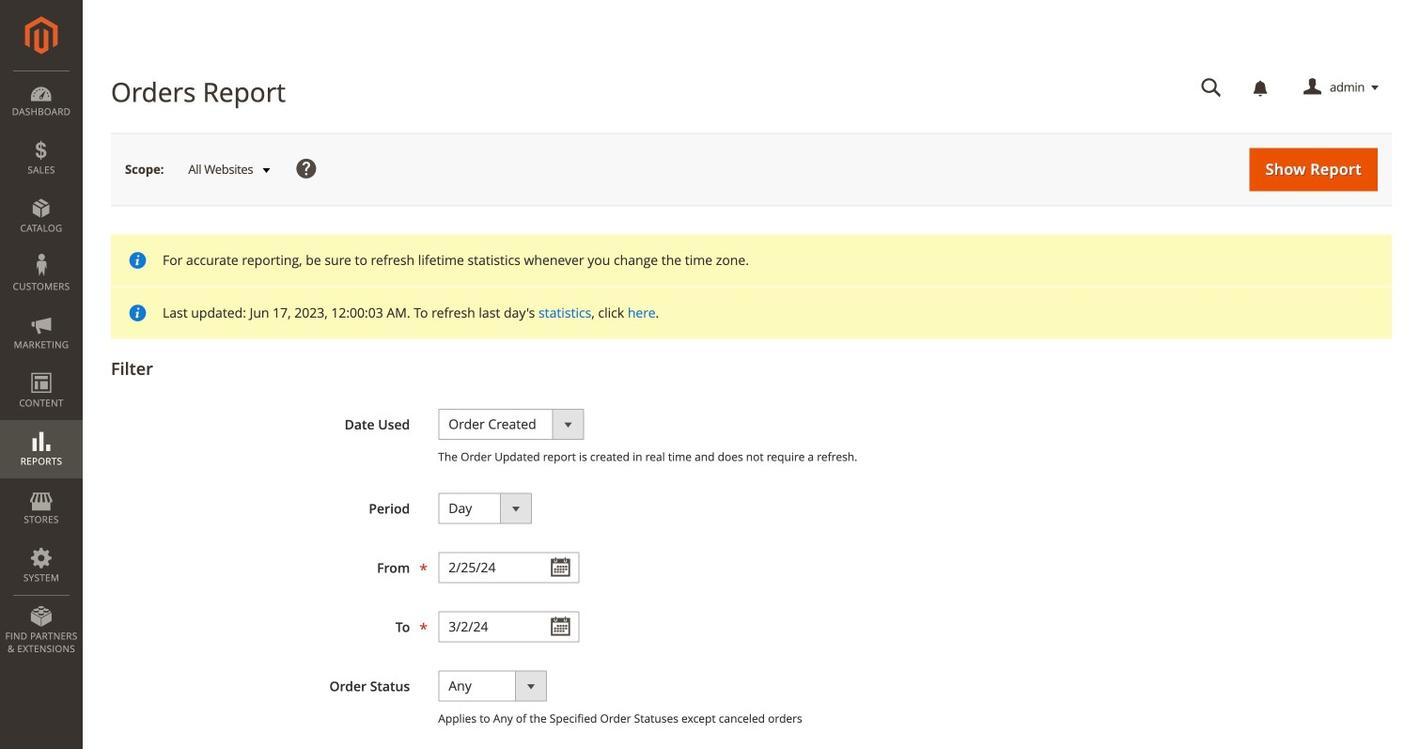 Task type: locate. For each thing, give the bounding box(es) containing it.
menu bar
[[0, 70, 83, 665]]

magento admin panel image
[[25, 16, 58, 55]]

None text field
[[1188, 71, 1235, 104], [438, 552, 579, 583], [438, 611, 579, 642], [1188, 71, 1235, 104], [438, 552, 579, 583], [438, 611, 579, 642]]



Task type: vqa. For each thing, say whether or not it's contained in the screenshot.
tab list
no



